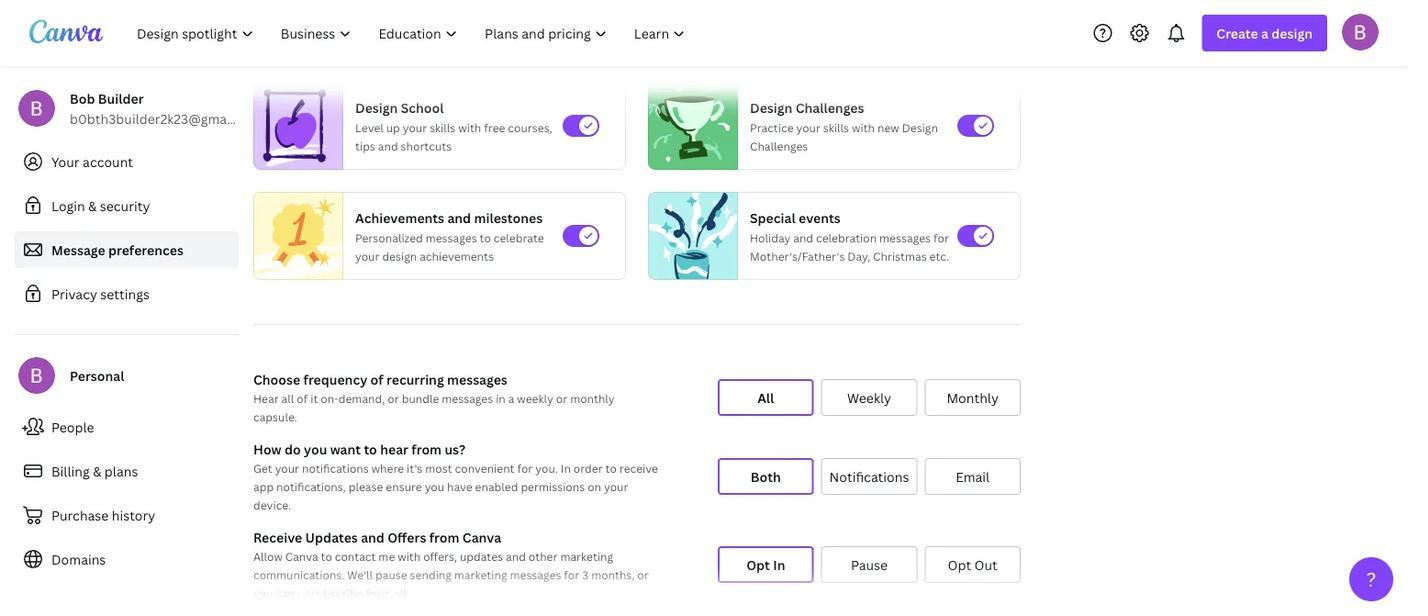 Task type: describe. For each thing, give the bounding box(es) containing it.
celebrate
[[494, 230, 544, 245]]

billing & plans
[[51, 462, 138, 480]]

top level navigation element
[[125, 15, 701, 51]]

bob builder b0bth3builder2k23@gmail.com
[[70, 90, 264, 127]]

weekly
[[847, 389, 891, 406]]

out
[[975, 556, 998, 573]]

billing & plans link
[[15, 453, 239, 489]]

people link
[[15, 409, 239, 445]]

plans
[[105, 462, 138, 480]]

notifications
[[302, 460, 369, 476]]

topic image for achievements and milestones
[[254, 188, 342, 284]]

for inside special events holiday and celebration messages for mother's/father's day, christmas etc.
[[934, 230, 949, 245]]

and inside achievements and milestones personalized messages to celebrate your design achievements
[[447, 209, 471, 226]]

where
[[372, 460, 404, 476]]

2 horizontal spatial design
[[902, 120, 938, 135]]

1 vertical spatial of
[[297, 391, 308, 406]]

messages inside special events holiday and celebration messages for mother's/father's day, christmas etc.
[[880, 230, 931, 245]]

your account link
[[15, 143, 239, 180]]

bob
[[70, 90, 95, 107]]

create a design button
[[1202, 15, 1328, 51]]

both
[[751, 468, 781, 485]]

want
[[330, 440, 361, 458]]

design school level up your skills with free courses, tips and shortcuts
[[355, 99, 552, 153]]

your inside achievements and milestones personalized messages to celebrate your design achievements
[[355, 248, 380, 264]]

we'll
[[347, 567, 373, 582]]

design inside achievements and milestones personalized messages to celebrate your design achievements
[[382, 248, 417, 264]]

1 horizontal spatial of
[[371, 370, 384, 388]]

from inside how do you want to hear from us? get your notifications where it's most convenient for you. in order to receive app notifications, please ensure you have enabled permissions on your device.
[[412, 440, 442, 458]]

1 vertical spatial challenges
[[750, 138, 808, 153]]

all.
[[394, 585, 410, 600]]

contact
[[335, 549, 376, 564]]

? button
[[1350, 557, 1394, 601]]

communications.
[[253, 567, 345, 582]]

with inside design challenges practice your skills with new design challenges
[[852, 120, 875, 135]]

?
[[1367, 566, 1377, 592]]

messages up "in"
[[447, 370, 508, 388]]

1 horizontal spatial you
[[304, 440, 327, 458]]

monthly
[[570, 391, 615, 406]]

achievements
[[355, 209, 444, 226]]

for inside receive updates and offers from canva allow canva to contact me with offers, updates and other marketing communications. we'll pause sending marketing messages for 3 months, or you can unsubscribe from all.
[[564, 567, 580, 582]]

order
[[574, 460, 603, 476]]

opt out
[[948, 556, 998, 573]]

to right the order
[[606, 460, 617, 476]]

a inside choose frequency of recurring messages hear all of it on-demand, or bundle messages in a weekly or monthly capsule.
[[508, 391, 515, 406]]

day,
[[848, 248, 870, 264]]

your inside design challenges practice your skills with new design challenges
[[796, 120, 821, 135]]

& for login
[[88, 197, 97, 214]]

messages left "in"
[[442, 391, 493, 406]]

please
[[349, 479, 383, 494]]

Notifications button
[[821, 458, 918, 495]]

b0bth3builder2k23@gmail.com
[[70, 110, 264, 127]]

1 vertical spatial from
[[429, 528, 460, 546]]

purchase
[[51, 506, 109, 524]]

events
[[799, 209, 841, 226]]

2 horizontal spatial you
[[425, 479, 444, 494]]

on
[[588, 479, 601, 494]]

history
[[112, 506, 155, 524]]

us?
[[445, 440, 466, 458]]

builder
[[98, 90, 144, 107]]

mother's/father's
[[750, 248, 845, 264]]

it's
[[407, 460, 423, 476]]

me
[[379, 549, 395, 564]]

how do you want to hear from us? get your notifications where it's most convenient for you. in order to receive app notifications, please ensure you have enabled permissions on your device.
[[253, 440, 658, 512]]

or inside receive updates and offers from canva allow canva to contact me with offers, updates and other marketing communications. we'll pause sending marketing messages for 3 months, or you can unsubscribe from all.
[[637, 567, 649, 582]]

other
[[529, 549, 558, 564]]

message preferences
[[51, 241, 183, 258]]

settings
[[100, 285, 150, 303]]

frequency
[[303, 370, 367, 388]]

to inside receive updates and offers from canva allow canva to contact me with offers, updates and other marketing communications. we'll pause sending marketing messages for 3 months, or you can unsubscribe from all.
[[321, 549, 332, 564]]

Monthly button
[[925, 379, 1021, 416]]

notifications,
[[276, 479, 346, 494]]

have
[[447, 479, 473, 494]]

0 vertical spatial challenges
[[796, 99, 864, 116]]

your right on
[[604, 479, 628, 494]]

3
[[582, 567, 589, 582]]

convenient
[[455, 460, 515, 476]]

design for design challenges
[[750, 99, 793, 116]]

purchase history link
[[15, 497, 239, 533]]

bundle
[[402, 391, 439, 406]]

how
[[253, 440, 281, 458]]

login
[[51, 197, 85, 214]]

message
[[51, 241, 105, 258]]

All button
[[718, 379, 814, 416]]

choose frequency of recurring messages hear all of it on-demand, or bundle messages in a weekly or monthly capsule.
[[253, 370, 615, 424]]

1 vertical spatial canva
[[285, 549, 318, 564]]

to left hear
[[364, 440, 377, 458]]

achievements and milestones personalized messages to celebrate your design achievements
[[355, 209, 544, 264]]

offers
[[388, 528, 426, 546]]

monthly
[[947, 389, 999, 406]]

all
[[281, 391, 294, 406]]

milestones
[[474, 209, 543, 226]]

in inside how do you want to hear from us? get your notifications where it's most convenient for you. in order to receive app notifications, please ensure you have enabled permissions on your device.
[[561, 460, 571, 476]]

up
[[386, 120, 400, 135]]

skills inside design school level up your skills with free courses, tips and shortcuts
[[430, 120, 456, 135]]

app
[[253, 479, 274, 494]]

design challenges practice your skills with new design challenges
[[750, 99, 938, 153]]

opt in
[[747, 556, 785, 573]]

permissions
[[521, 479, 585, 494]]



Task type: locate. For each thing, give the bounding box(es) containing it.
1 skills from the left
[[430, 120, 456, 135]]

design inside 'dropdown button'
[[1272, 24, 1313, 42]]

1 vertical spatial marketing
[[454, 567, 507, 582]]

and inside design school level up your skills with free courses, tips and shortcuts
[[378, 138, 398, 153]]

school
[[401, 99, 444, 116]]

messages up christmas
[[880, 230, 931, 245]]

a
[[1262, 24, 1269, 42], [508, 391, 515, 406]]

etc.
[[930, 248, 949, 264]]

with left free
[[458, 120, 481, 135]]

0 vertical spatial design
[[1272, 24, 1313, 42]]

purchase history
[[51, 506, 155, 524]]

courses,
[[508, 120, 552, 135]]

0 vertical spatial from
[[412, 440, 442, 458]]

topic image for design school
[[254, 82, 335, 170]]

0 horizontal spatial canva
[[285, 549, 318, 564]]

1 vertical spatial in
[[773, 556, 785, 573]]

privacy settings link
[[15, 275, 239, 312]]

Pause button
[[821, 546, 918, 583]]

domains link
[[15, 541, 239, 578]]

0 vertical spatial for
[[934, 230, 949, 245]]

bob builder image
[[1342, 14, 1379, 50]]

1 vertical spatial a
[[508, 391, 515, 406]]

and up achievements
[[447, 209, 471, 226]]

1 horizontal spatial canva
[[463, 528, 501, 546]]

your account
[[51, 153, 133, 170]]

skills inside design challenges practice your skills with new design challenges
[[823, 120, 849, 135]]

privacy settings
[[51, 285, 150, 303]]

receive
[[253, 528, 302, 546]]

or right weekly
[[556, 391, 568, 406]]

1 horizontal spatial opt
[[948, 556, 972, 573]]

account
[[83, 153, 133, 170]]

it
[[310, 391, 318, 406]]

2 opt from the left
[[948, 556, 972, 573]]

most
[[425, 460, 452, 476]]

do
[[285, 440, 301, 458]]

of left it
[[297, 391, 308, 406]]

in down both button
[[773, 556, 785, 573]]

recurring
[[387, 370, 444, 388]]

ensure
[[386, 479, 422, 494]]

from down pause
[[366, 585, 391, 600]]

and left other
[[506, 549, 526, 564]]

people
[[51, 418, 94, 436]]

hear
[[380, 440, 409, 458]]

you inside receive updates and offers from canva allow canva to contact me with offers, updates and other marketing communications. we'll pause sending marketing messages for 3 months, or you can unsubscribe from all.
[[253, 585, 273, 600]]

0 vertical spatial marketing
[[560, 549, 613, 564]]

0 horizontal spatial or
[[388, 391, 399, 406]]

design up level
[[355, 99, 398, 116]]

and down up
[[378, 138, 398, 153]]

pause
[[376, 567, 407, 582]]

in
[[561, 460, 571, 476], [773, 556, 785, 573]]

skills
[[430, 120, 456, 135], [823, 120, 849, 135]]

for up etc.
[[934, 230, 949, 245]]

you left can
[[253, 585, 273, 600]]

celebration
[[816, 230, 877, 245]]

pause
[[851, 556, 888, 573]]

device.
[[253, 497, 291, 512]]

enabled
[[475, 479, 518, 494]]

your inside design school level up your skills with free courses, tips and shortcuts
[[403, 120, 427, 135]]

login & security
[[51, 197, 150, 214]]

messages up achievements
[[426, 230, 477, 245]]

personal
[[70, 367, 124, 384]]

opt down both
[[747, 556, 770, 573]]

tips
[[355, 138, 375, 153]]

topic image for design challenges
[[649, 82, 730, 170]]

shortcuts
[[401, 138, 452, 153]]

&
[[88, 197, 97, 214], [93, 462, 101, 480]]

holiday
[[750, 230, 791, 245]]

& right login
[[88, 197, 97, 214]]

design right create
[[1272, 24, 1313, 42]]

create
[[1217, 24, 1258, 42]]

marketing
[[560, 549, 613, 564], [454, 567, 507, 582]]

skills up shortcuts
[[430, 120, 456, 135]]

design inside design school level up your skills with free courses, tips and shortcuts
[[355, 99, 398, 116]]

messages
[[426, 230, 477, 245], [880, 230, 931, 245], [447, 370, 508, 388], [442, 391, 493, 406], [510, 567, 561, 582]]

design up practice
[[750, 99, 793, 116]]

unsubscribe
[[298, 585, 363, 600]]

0 horizontal spatial marketing
[[454, 567, 507, 582]]

1 vertical spatial &
[[93, 462, 101, 480]]

topic image for special events
[[649, 188, 737, 284]]

0 horizontal spatial you
[[253, 585, 273, 600]]

design for design school
[[355, 99, 398, 116]]

messages down other
[[510, 567, 561, 582]]

canva up the communications.
[[285, 549, 318, 564]]

1 horizontal spatial marketing
[[560, 549, 613, 564]]

messages inside achievements and milestones personalized messages to celebrate your design achievements
[[426, 230, 477, 245]]

personalized
[[355, 230, 423, 245]]

2 vertical spatial for
[[564, 567, 580, 582]]

opt inside button
[[747, 556, 770, 573]]

special
[[750, 209, 796, 226]]

1 vertical spatial design
[[382, 248, 417, 264]]

with inside receive updates and offers from canva allow canva to contact me with offers, updates and other marketing communications. we'll pause sending marketing messages for 3 months, or you can unsubscribe from all.
[[398, 549, 421, 564]]

a right create
[[1262, 24, 1269, 42]]

0 vertical spatial canva
[[463, 528, 501, 546]]

special events holiday and celebration messages for mother's/father's day, christmas etc.
[[750, 209, 949, 264]]

0 horizontal spatial design
[[355, 99, 398, 116]]

marketing down updates
[[454, 567, 507, 582]]

get
[[253, 460, 272, 476]]

0 vertical spatial of
[[371, 370, 384, 388]]

new
[[878, 120, 899, 135]]

in inside button
[[773, 556, 785, 573]]

0 horizontal spatial with
[[398, 549, 421, 564]]

1 horizontal spatial design
[[750, 99, 793, 116]]

a inside 'dropdown button'
[[1262, 24, 1269, 42]]

2 skills from the left
[[823, 120, 849, 135]]

1 horizontal spatial with
[[458, 120, 481, 135]]

0 horizontal spatial in
[[561, 460, 571, 476]]

topic image left tips
[[254, 82, 335, 170]]

your down do
[[275, 460, 299, 476]]

with inside design school level up your skills with free courses, tips and shortcuts
[[458, 120, 481, 135]]

Weekly button
[[821, 379, 918, 416]]

opt for opt out
[[948, 556, 972, 573]]

updates
[[460, 549, 503, 564]]

for inside how do you want to hear from us? get your notifications where it's most convenient for you. in order to receive app notifications, please ensure you have enabled permissions on your device.
[[517, 460, 533, 476]]

free
[[484, 120, 505, 135]]

messages inside receive updates and offers from canva allow canva to contact me with offers, updates and other marketing communications. we'll pause sending marketing messages for 3 months, or you can unsubscribe from all.
[[510, 567, 561, 582]]

0 vertical spatial in
[[561, 460, 571, 476]]

your
[[51, 153, 80, 170]]

0 horizontal spatial design
[[382, 248, 417, 264]]

1 horizontal spatial design
[[1272, 24, 1313, 42]]

topic image left personalized
[[254, 188, 342, 284]]

all
[[758, 389, 774, 406]]

billing
[[51, 462, 90, 480]]

in right you.
[[561, 460, 571, 476]]

0 vertical spatial &
[[88, 197, 97, 214]]

or
[[388, 391, 399, 406], [556, 391, 568, 406], [637, 567, 649, 582]]

capsule.
[[253, 409, 297, 424]]

0 vertical spatial a
[[1262, 24, 1269, 42]]

opt for opt in
[[747, 556, 770, 573]]

for left 3
[[564, 567, 580, 582]]

topic image left practice
[[649, 82, 730, 170]]

your right practice
[[796, 120, 821, 135]]

2 vertical spatial you
[[253, 585, 273, 600]]

achievements
[[420, 248, 494, 264]]

& for billing
[[93, 462, 101, 480]]

updates
[[305, 528, 358, 546]]

level
[[355, 120, 384, 135]]

1 vertical spatial for
[[517, 460, 533, 476]]

0 horizontal spatial a
[[508, 391, 515, 406]]

2 horizontal spatial or
[[637, 567, 649, 582]]

design right new
[[902, 120, 938, 135]]

0 vertical spatial you
[[304, 440, 327, 458]]

canva up updates
[[463, 528, 501, 546]]

2 horizontal spatial with
[[852, 120, 875, 135]]

1 horizontal spatial or
[[556, 391, 568, 406]]

from up it's
[[412, 440, 442, 458]]

2 horizontal spatial for
[[934, 230, 949, 245]]

to inside achievements and milestones personalized messages to celebrate your design achievements
[[480, 230, 491, 245]]

0 horizontal spatial for
[[517, 460, 533, 476]]

and up me
[[361, 528, 385, 546]]

with left new
[[852, 120, 875, 135]]

with
[[458, 120, 481, 135], [852, 120, 875, 135], [398, 549, 421, 564]]

2 vertical spatial from
[[366, 585, 391, 600]]

your down personalized
[[355, 248, 380, 264]]

to down updates on the bottom left of page
[[321, 549, 332, 564]]

topic image
[[254, 82, 335, 170], [649, 82, 730, 170], [254, 188, 342, 284], [649, 188, 737, 284]]

from up offers,
[[429, 528, 460, 546]]

skills left new
[[823, 120, 849, 135]]

months,
[[591, 567, 635, 582]]

your down school
[[403, 120, 427, 135]]

Both button
[[718, 458, 814, 495]]

1 horizontal spatial in
[[773, 556, 785, 573]]

0 horizontal spatial skills
[[430, 120, 456, 135]]

opt inside button
[[948, 556, 972, 573]]

& left plans
[[93, 462, 101, 480]]

or right the "months,"
[[637, 567, 649, 582]]

to
[[480, 230, 491, 245], [364, 440, 377, 458], [606, 460, 617, 476], [321, 549, 332, 564]]

christmas
[[873, 248, 927, 264]]

0 horizontal spatial of
[[297, 391, 308, 406]]

of
[[371, 370, 384, 388], [297, 391, 308, 406]]

on-
[[321, 391, 339, 406]]

you down the most
[[425, 479, 444, 494]]

message preferences link
[[15, 231, 239, 268]]

design
[[355, 99, 398, 116], [750, 99, 793, 116], [902, 120, 938, 135]]

and up mother's/father's
[[793, 230, 814, 245]]

in
[[496, 391, 506, 406]]

you.
[[536, 460, 558, 476]]

1 horizontal spatial a
[[1262, 24, 1269, 42]]

email
[[956, 468, 990, 485]]

topic image left holiday
[[649, 188, 737, 284]]

you right do
[[304, 440, 327, 458]]

1 opt from the left
[[747, 556, 770, 573]]

Email button
[[925, 458, 1021, 495]]

create a design
[[1217, 24, 1313, 42]]

1 horizontal spatial for
[[564, 567, 580, 582]]

design down personalized
[[382, 248, 417, 264]]

opt left out
[[948, 556, 972, 573]]

design
[[1272, 24, 1313, 42], [382, 248, 417, 264]]

0 horizontal spatial opt
[[747, 556, 770, 573]]

a right "in"
[[508, 391, 515, 406]]

security
[[100, 197, 150, 214]]

1 vertical spatial you
[[425, 479, 444, 494]]

to down milestones
[[480, 230, 491, 245]]

practice
[[750, 120, 794, 135]]

domains
[[51, 550, 106, 568]]

Opt In button
[[718, 546, 814, 583]]

for left you.
[[517, 460, 533, 476]]

receive
[[620, 460, 658, 476]]

and inside special events holiday and celebration messages for mother's/father's day, christmas etc.
[[793, 230, 814, 245]]

and
[[378, 138, 398, 153], [447, 209, 471, 226], [793, 230, 814, 245], [361, 528, 385, 546], [506, 549, 526, 564]]

or left bundle
[[388, 391, 399, 406]]

demand,
[[339, 391, 385, 406]]

Opt Out button
[[925, 546, 1021, 583]]

of up demand, on the left bottom
[[371, 370, 384, 388]]

notifications
[[830, 468, 909, 485]]

1 horizontal spatial skills
[[823, 120, 849, 135]]

with down offers
[[398, 549, 421, 564]]

marketing up 3
[[560, 549, 613, 564]]



Task type: vqa. For each thing, say whether or not it's contained in the screenshot.


